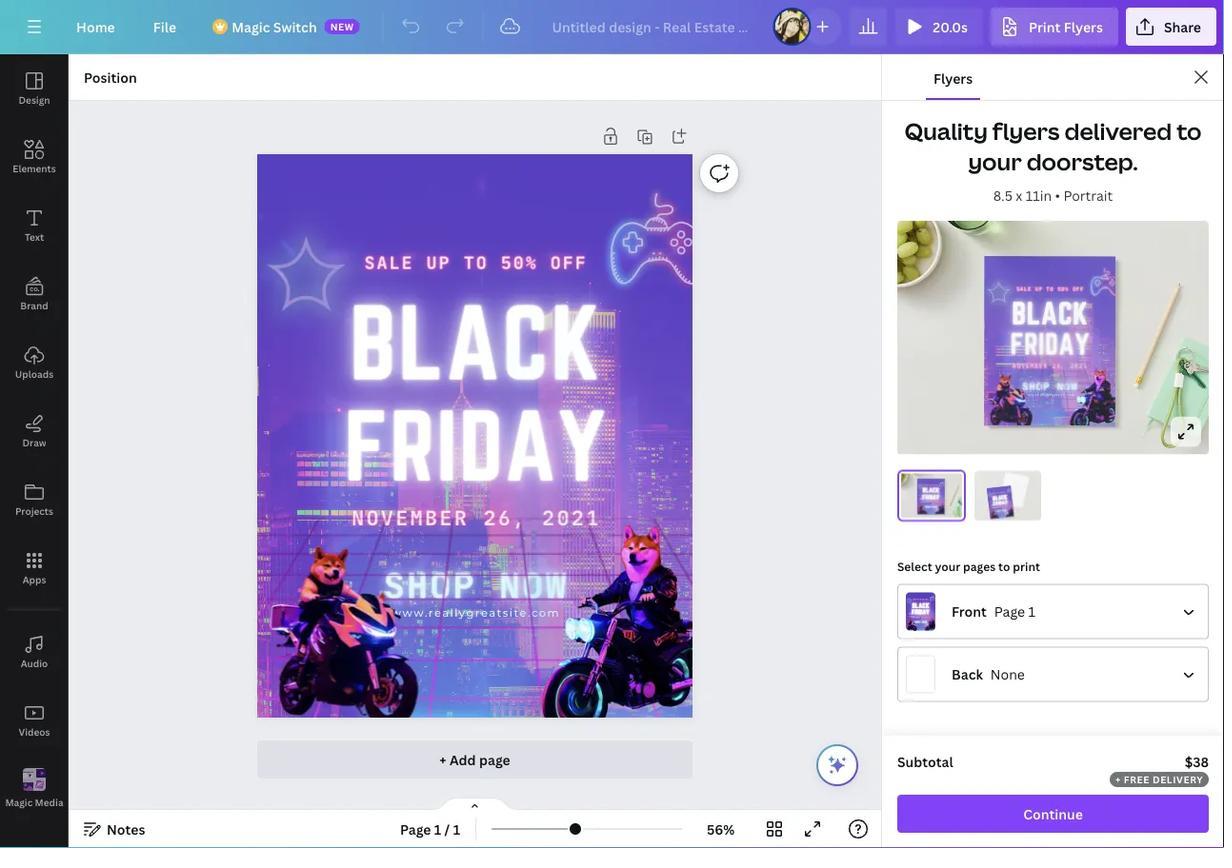 Task type: vqa. For each thing, say whether or not it's contained in the screenshot.
offer.
no



Task type: locate. For each thing, give the bounding box(es) containing it.
0 horizontal spatial shop now
[[384, 565, 568, 607]]

print flyers button
[[991, 8, 1118, 46]]

0 horizontal spatial your
[[935, 559, 960, 575]]

56%
[[707, 821, 735, 839]]

1 horizontal spatial page
[[994, 603, 1025, 621]]

50%
[[501, 253, 538, 274], [1058, 286, 1069, 292], [933, 485, 935, 486], [1001, 492, 1003, 493]]

select your pages to print element
[[897, 584, 1209, 702]]

print flyers
[[1029, 18, 1103, 36]]

magic
[[232, 18, 270, 36], [5, 797, 33, 809]]

+ for + add page
[[439, 751, 446, 769]]

2021
[[1070, 362, 1088, 370], [935, 501, 939, 503], [542, 506, 601, 531], [1005, 506, 1008, 508]]

your up the 8.5
[[968, 146, 1022, 177]]

magic inside button
[[5, 797, 33, 809]]

page left /
[[400, 821, 431, 839]]

www.reallygreatsite.com shop now up the select
[[925, 505, 937, 509]]

flyers down 20.0s at the top of the page
[[933, 69, 973, 87]]

1 horizontal spatial your
[[968, 146, 1022, 177]]

1 down print
[[1028, 603, 1035, 621]]

0 horizontal spatial page
[[400, 821, 431, 839]]

to
[[1177, 116, 1202, 147], [463, 253, 488, 274], [1046, 286, 1054, 292], [930, 485, 932, 486], [999, 492, 1000, 494], [998, 559, 1010, 575]]

1 vertical spatial page
[[400, 821, 431, 839]]

www.reallygreatsite.com shop now
[[925, 505, 937, 509], [996, 509, 1007, 514]]

select
[[897, 559, 932, 575]]

1
[[1028, 603, 1035, 621], [434, 821, 441, 839], [453, 821, 460, 839]]

paper type
[[897, 734, 958, 750]]

shop
[[1022, 380, 1050, 393], [925, 505, 931, 508], [996, 510, 1002, 513], [384, 565, 476, 607]]

magic left media
[[5, 797, 33, 809]]

1 horizontal spatial +
[[1115, 773, 1121, 786]]

1 horizontal spatial 1
[[453, 821, 460, 839]]

november
[[1012, 362, 1048, 370], [923, 501, 930, 503], [352, 506, 469, 531], [994, 507, 1001, 509]]

+ left add
[[439, 751, 446, 769]]

1 vertical spatial magic
[[5, 797, 33, 809]]

switch
[[273, 18, 317, 36]]

november 26, 2021
[[1012, 362, 1088, 370], [923, 501, 939, 503], [352, 506, 601, 531], [994, 506, 1008, 509]]

uploads
[[15, 368, 53, 381]]

your left pages
[[935, 559, 960, 575]]

1 left /
[[434, 821, 441, 839]]

0 horizontal spatial 1
[[434, 821, 441, 839]]

text button
[[0, 191, 69, 260]]

1 horizontal spatial shop now
[[1022, 380, 1078, 393]]

+ add page
[[439, 751, 510, 769]]

text
[[25, 231, 44, 243]]

now
[[1057, 380, 1078, 393], [932, 505, 937, 508], [1003, 509, 1007, 512], [499, 565, 568, 607]]

design button
[[0, 54, 69, 123]]

x
[[1016, 186, 1022, 204]]

1 horizontal spatial www.reallygreatsite.com shop now
[[996, 509, 1007, 514]]

flyers right 'print'
[[1064, 18, 1103, 36]]

main menu bar
[[0, 0, 1224, 54]]

magic media
[[5, 797, 63, 809]]

www.reallygreatsite.com
[[1024, 393, 1075, 397], [925, 508, 936, 509], [997, 512, 1006, 514], [391, 606, 560, 620]]

magic inside main 'menu bar'
[[232, 18, 270, 36]]

delivery
[[1152, 773, 1203, 786]]

1 vertical spatial +
[[1115, 773, 1121, 786]]

elements button
[[0, 123, 69, 191]]

black
[[349, 287, 602, 399], [1012, 296, 1088, 330], [923, 487, 939, 494], [992, 493, 1007, 501]]

0 horizontal spatial +
[[439, 751, 446, 769]]

2 horizontal spatial 1
[[1028, 603, 1035, 621]]

side panel tab list
[[0, 54, 69, 824]]

off
[[550, 253, 587, 274], [1073, 286, 1084, 292], [936, 485, 938, 486], [1003, 492, 1006, 493]]

+
[[439, 751, 446, 769], [1115, 773, 1121, 786]]

+ left free
[[1115, 773, 1121, 786]]

magic for magic media
[[5, 797, 33, 809]]

Design title text field
[[537, 8, 765, 46]]

magic switch
[[232, 18, 317, 36]]

www.reallygreatsite.com shop now up select your pages to print on the bottom of the page
[[996, 509, 1007, 514]]

page right front
[[994, 603, 1025, 621]]

elements
[[13, 162, 56, 175]]

1 vertical spatial your
[[935, 559, 960, 575]]

0 vertical spatial page
[[994, 603, 1025, 621]]

to inside quality flyers delivered to your doorstep. 8.5 x 11in • portrait
[[1177, 116, 1202, 147]]

friday
[[1010, 328, 1090, 360], [344, 393, 607, 498], [922, 494, 939, 501], [993, 499, 1008, 507]]

videos
[[19, 726, 50, 739]]

sale up to 50% off
[[364, 253, 587, 274], [1016, 286, 1084, 292], [924, 485, 938, 486], [993, 492, 1006, 494]]

new
[[330, 20, 354, 33]]

0 vertical spatial +
[[439, 751, 446, 769]]

0 vertical spatial your
[[968, 146, 1022, 177]]

magic media button
[[0, 755, 69, 824]]

0 vertical spatial magic
[[232, 18, 270, 36]]

0 horizontal spatial magic
[[5, 797, 33, 809]]

1 horizontal spatial magic
[[232, 18, 270, 36]]

draw button
[[0, 397, 69, 466]]

your inside quality flyers delivered to your doorstep. 8.5 x 11in • portrait
[[968, 146, 1022, 177]]

magic left switch
[[232, 18, 270, 36]]

+ for + free delivery
[[1115, 773, 1121, 786]]

+ inside button
[[439, 751, 446, 769]]

sale
[[364, 253, 414, 274], [1016, 286, 1031, 292], [924, 485, 927, 486], [993, 493, 996, 494]]

apps button
[[0, 534, 69, 603]]

26,
[[1052, 362, 1066, 370], [931, 501, 934, 503], [483, 506, 527, 531], [1001, 506, 1004, 508]]

colorful spotlight image
[[257, 203, 632, 793], [445, 211, 820, 801], [984, 271, 1098, 449], [1040, 273, 1154, 452]]

print
[[1029, 18, 1060, 36]]

0 vertical spatial flyers
[[1064, 18, 1103, 36]]

brand button
[[0, 260, 69, 329]]

position button
[[76, 62, 145, 92]]

1 horizontal spatial flyers
[[1064, 18, 1103, 36]]

quality flyers delivered to your doorstep. 8.5 x 11in • portrait
[[904, 116, 1202, 204]]

shop inside 'shop now'
[[1022, 380, 1050, 393]]

0 horizontal spatial flyers
[[933, 69, 973, 87]]

paper
[[897, 734, 930, 750]]

1 vertical spatial flyers
[[933, 69, 973, 87]]

up
[[426, 253, 451, 274], [1035, 286, 1043, 292], [928, 485, 929, 486], [997, 493, 998, 494]]

flyers
[[1064, 18, 1103, 36], [933, 69, 973, 87]]

1 right /
[[453, 821, 460, 839]]

shop now
[[1022, 380, 1078, 393], [384, 565, 568, 607]]

flyers
[[992, 116, 1060, 147]]

media
[[35, 797, 63, 809]]

draw
[[22, 436, 46, 449]]

delivered
[[1064, 116, 1172, 147]]

page
[[994, 603, 1025, 621], [400, 821, 431, 839]]

your
[[968, 146, 1022, 177], [935, 559, 960, 575]]



Task type: describe. For each thing, give the bounding box(es) containing it.
8.5
[[993, 186, 1012, 204]]

continue button
[[897, 795, 1209, 833]]

notes button
[[76, 814, 153, 845]]

front page 1
[[952, 603, 1035, 621]]

select your pages to print
[[897, 559, 1040, 575]]

home
[[76, 18, 115, 36]]

none
[[990, 666, 1025, 684]]

/
[[444, 821, 450, 839]]

file button
[[138, 8, 192, 46]]

20.0s button
[[895, 8, 983, 46]]

canva assistant image
[[826, 754, 849, 777]]

back
[[952, 666, 983, 684]]

continue
[[1023, 805, 1083, 823]]

$38
[[1185, 753, 1209, 771]]

doorstep.
[[1026, 146, 1138, 177]]

front
[[952, 603, 987, 621]]

position
[[84, 68, 137, 86]]

uploads button
[[0, 329, 69, 397]]

share button
[[1126, 8, 1216, 46]]

back none
[[952, 666, 1025, 684]]

•
[[1055, 186, 1060, 204]]

1 vertical spatial shop now
[[384, 565, 568, 607]]

audio button
[[0, 618, 69, 687]]

20.0s
[[933, 18, 968, 36]]

pages
[[963, 559, 996, 575]]

1 inside select your pages to print element
[[1028, 603, 1035, 621]]

file
[[153, 18, 176, 36]]

share
[[1164, 18, 1201, 36]]

print
[[1013, 559, 1040, 575]]

+ free delivery
[[1115, 773, 1203, 786]]

portrait
[[1063, 186, 1113, 204]]

quality
[[904, 116, 988, 147]]

show pages image
[[429, 797, 521, 813]]

audio
[[21, 657, 48, 670]]

add
[[450, 751, 476, 769]]

flyers button
[[926, 54, 980, 100]]

subtotal
[[897, 753, 953, 771]]

56% button
[[690, 814, 752, 845]]

11in
[[1026, 186, 1052, 204]]

page
[[479, 751, 510, 769]]

free
[[1124, 773, 1150, 786]]

type
[[932, 734, 958, 750]]

+ add page button
[[257, 741, 693, 779]]

home link
[[61, 8, 130, 46]]

flyers inside 'button'
[[933, 69, 973, 87]]

page 1 / 1
[[400, 821, 460, 839]]

flyers inside dropdown button
[[1064, 18, 1103, 36]]

apps
[[23, 573, 46, 586]]

magic for magic switch
[[232, 18, 270, 36]]

projects button
[[0, 466, 69, 534]]

0 horizontal spatial www.reallygreatsite.com shop now
[[925, 505, 937, 509]]

notes
[[107, 821, 145, 839]]

brand
[[20, 299, 48, 312]]

videos button
[[0, 687, 69, 755]]

0 vertical spatial shop now
[[1022, 380, 1078, 393]]

design
[[19, 93, 50, 106]]

projects
[[15, 505, 53, 518]]



